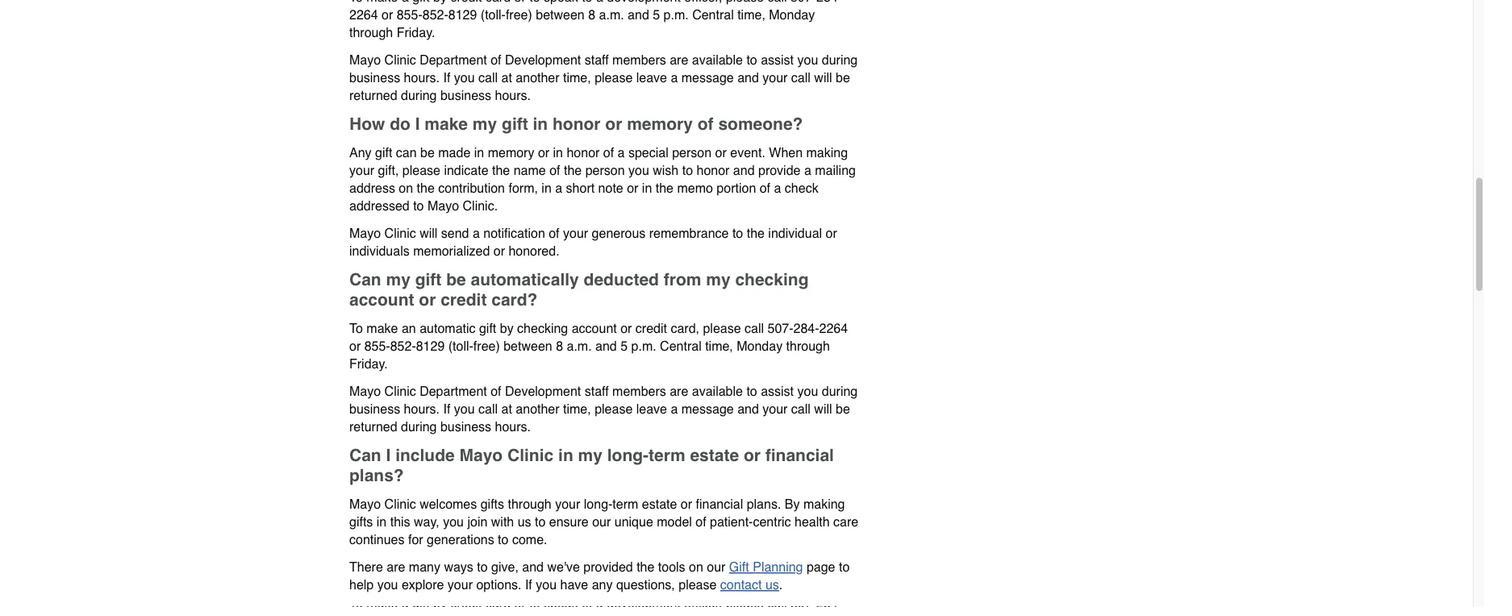 Task type: vqa. For each thing, say whether or not it's contained in the screenshot.
Research
no



Task type: describe. For each thing, give the bounding box(es) containing it.
plans?
[[349, 467, 404, 486]]

gift,
[[378, 164, 399, 178]]

any
[[349, 146, 372, 161]]

someone?
[[718, 115, 803, 134]]

business up plans?
[[349, 402, 400, 417]]

how do i make my gift in honor or memory of someone?
[[349, 115, 803, 134]]

your inside page to help you explore your options. if you have any questions, please
[[448, 578, 473, 593]]

contribution
[[438, 181, 505, 196]]

1 assist from the top
[[761, 53, 794, 68]]

8129 inside to make an automatic gift by checking account or credit card, please call 507-284-2264 or 855-852-8129 (toll-free) between 8 a.m. and 5 p.m. central time, monday through friday.
[[416, 339, 445, 354]]

1 vertical spatial honor
[[567, 146, 600, 161]]

and inside to make a gift by credit card or to speak to a development officer, please call 507-284- 2264 or 855-852-8129 (toll-free) between 8 a.m. and 5 p.m. central time, monday through friday.
[[628, 8, 649, 23]]

clinic.
[[463, 199, 498, 214]]

many
[[409, 560, 440, 575]]

mayo clinic welcomes gifts through your long-term estate or financial plans. by making gifts in this way, you join with us to ensure our unique model of patient-centric health care continues for generations to come.
[[349, 498, 859, 548]]

long- inside 'mayo clinic welcomes gifts through your long-term estate or financial plans. by making gifts in this way, you join with us to ensure our unique model of patient-centric health care continues for generations to come.'
[[584, 498, 613, 512]]

there are many ways to give, and we've provided the tools on our gift planning
[[349, 560, 803, 575]]

284- inside to make a gift by credit card or to speak to a development officer, please call 507-284- 2264 or 855-852-8129 (toll-free) between 8 a.m. and 5 p.m. central time, monday through friday.
[[816, 0, 842, 5]]

clinic down an
[[384, 385, 416, 399]]

contact us .
[[720, 578, 783, 593]]

855- inside to make a gift by credit card or to speak to a development officer, please call 507-284- 2264 or 855-852-8129 (toll-free) between 8 a.m. and 5 p.m. central time, monday through friday.
[[397, 8, 423, 23]]

and inside to make an automatic gift by checking account or credit card, please call 507-284-2264 or 855-852-8129 (toll-free) between 8 a.m. and 5 p.m. central time, monday through friday.
[[595, 339, 617, 354]]

of inside mayo clinic will send a notification of your generous remembrance to the individual or individuals memorialized or honored.
[[549, 226, 560, 241]]

the left contribution
[[417, 181, 435, 196]]

855- inside to make an automatic gift by checking account or credit card, please call 507-284-2264 or 855-852-8129 (toll-free) between 8 a.m. and 5 p.m. central time, monday through friday.
[[364, 339, 390, 354]]

credit inside to make an automatic gift by checking account or credit card, please call 507-284-2264 or 855-852-8129 (toll-free) between 8 a.m. and 5 p.m. central time, monday through friday.
[[636, 322, 667, 337]]

clinic inside mayo clinic will send a notification of your generous remembrance to the individual or individuals memorialized or honored.
[[384, 226, 416, 241]]

us inside 'mayo clinic welcomes gifts through your long-term estate or financial plans. by making gifts in this way, you join with us to ensure our unique model of patient-centric health care continues for generations to come.'
[[518, 515, 531, 530]]

time, inside to make an automatic gift by checking account or credit card, please call 507-284-2264 or 855-852-8129 (toll-free) between 8 a.m. and 5 p.m. central time, monday through friday.
[[705, 339, 733, 354]]

my up 'indicate'
[[473, 115, 497, 134]]

and inside any gift can be made in memory or in honor of a special person or event. when making your gift, please indicate the name of the person you wish to honor and provide a mailing address on the contribution form, in a short note or in the memo portion of a check addressed to mayo clinic.
[[733, 164, 755, 178]]

clinic up the do
[[384, 53, 416, 68]]

card?
[[491, 291, 538, 310]]

2 message from the top
[[682, 402, 734, 417]]

of inside 'mayo clinic welcomes gifts through your long-term estate or financial plans. by making gifts in this way, you join with us to ensure our unique model of patient-centric health care continues for generations to come.'
[[696, 515, 706, 530]]

to for to make an automatic gift by checking account or credit card, please call 507-284-2264 or 855-852-8129 (toll-free) between 8 a.m. and 5 p.m. central time, monday through friday.
[[349, 322, 363, 337]]

monday inside to make a gift by credit card or to speak to a development officer, please call 507-284- 2264 or 855-852-8129 (toll-free) between 8 a.m. and 5 p.m. central time, monday through friday.
[[769, 8, 815, 23]]

there
[[349, 560, 383, 575]]

in down 'how do i make my gift in honor or memory of someone?'
[[553, 146, 563, 161]]

0 vertical spatial honor
[[553, 115, 601, 134]]

gift inside to make a gift by credit card or to speak to a development officer, please call 507-284- 2264 or 855-852-8129 (toll-free) between 8 a.m. and 5 p.m. central time, monday through friday.
[[412, 0, 430, 5]]

card
[[486, 0, 511, 5]]

can i include mayo clinic in my long-term estate or financial plans?
[[349, 447, 834, 486]]

checking inside to make an automatic gift by checking account or credit card, please call 507-284-2264 or 855-852-8129 (toll-free) between 8 a.m. and 5 p.m. central time, monday through friday.
[[517, 322, 568, 337]]

0 vertical spatial are
[[670, 53, 688, 68]]

0 horizontal spatial gifts
[[349, 515, 373, 530]]

852- inside to make an automatic gift by checking account or credit card, please call 507-284-2264 or 855-852-8129 (toll-free) between 8 a.m. and 5 p.m. central time, monday through friday.
[[390, 339, 416, 354]]

when
[[769, 146, 803, 161]]

2 vertical spatial are
[[387, 560, 405, 575]]

2 returned from the top
[[349, 420, 397, 435]]

be inside "can my gift be automatically deducted from my checking account or credit card?"
[[446, 271, 466, 290]]

1 vertical spatial on
[[689, 560, 703, 575]]

checking inside "can my gift be automatically deducted from my checking account or credit card?"
[[735, 271, 809, 290]]

1 vertical spatial our
[[707, 560, 726, 575]]

ensure
[[549, 515, 589, 530]]

come.
[[512, 533, 547, 548]]

honored.
[[509, 244, 560, 259]]

852- inside to make a gift by credit card or to speak to a development officer, please call 507-284- 2264 or 855-852-8129 (toll-free) between 8 a.m. and 5 p.m. central time, monday through friday.
[[423, 8, 448, 23]]

in up 'indicate'
[[474, 146, 484, 161]]

1 members from the top
[[612, 53, 666, 68]]

welcomes
[[420, 498, 477, 512]]

generations
[[427, 533, 494, 548]]

provide
[[758, 164, 801, 178]]

explore
[[402, 578, 444, 593]]

we've
[[547, 560, 580, 575]]

be inside any gift can be made in memory or in honor of a special person or event. when making your gift, please indicate the name of the person you wish to honor and provide a mailing address on the contribution form, in a short note or in the memo portion of a check addressed to mayo clinic.
[[420, 146, 435, 161]]

please up can i include mayo clinic in my long-term estate or financial plans?
[[595, 402, 633, 417]]

gift planning link
[[729, 560, 803, 575]]

by inside to make a gift by credit card or to speak to a development officer, please call 507-284- 2264 or 855-852-8129 (toll-free) between 8 a.m. and 5 p.m. central time, monday through friday.
[[433, 0, 447, 5]]

your inside mayo clinic will send a notification of your generous remembrance to the individual or individuals memorialized or honored.
[[563, 226, 588, 241]]

8 inside to make an automatic gift by checking account or credit card, please call 507-284-2264 or 855-852-8129 (toll-free) between 8 a.m. and 5 p.m. central time, monday through friday.
[[556, 339, 563, 354]]

a.m. inside to make a gift by credit card or to speak to a development officer, please call 507-284- 2264 or 855-852-8129 (toll-free) between 8 a.m. and 5 p.m. central time, monday through friday.
[[599, 8, 624, 23]]

our inside 'mayo clinic welcomes gifts through your long-term estate or financial plans. by making gifts in this way, you join with us to ensure our unique model of patient-centric health care continues for generations to come.'
[[592, 515, 611, 530]]

give,
[[491, 560, 519, 575]]

make for an
[[367, 322, 398, 337]]

in right 'form,'
[[542, 181, 552, 196]]

made
[[438, 146, 471, 161]]

0 vertical spatial if
[[443, 71, 451, 86]]

to inside mayo clinic will send a notification of your generous remembrance to the individual or individuals memorialized or honored.
[[732, 226, 743, 241]]

1 returned from the top
[[349, 88, 397, 103]]

1 at from the top
[[501, 71, 512, 86]]

to make a gift by credit card or to speak to a development officer, please call 507-284- 2264 or 855-852-8129 (toll-free) between 8 a.m. and 5 p.m. central time, monday through friday.
[[349, 0, 842, 40]]

0 vertical spatial will
[[814, 71, 832, 86]]

memo
[[677, 181, 713, 196]]

way,
[[414, 515, 439, 530]]

can for can my gift be automatically deducted from my checking account or credit card?
[[349, 271, 381, 290]]

speak
[[544, 0, 578, 5]]

507- inside to make a gift by credit card or to speak to a development officer, please call 507-284- 2264 or 855-852-8129 (toll-free) between 8 a.m. and 5 p.m. central time, monday through friday.
[[791, 0, 816, 5]]

page
[[807, 560, 835, 575]]

wish
[[653, 164, 679, 178]]

how
[[349, 115, 385, 134]]

short
[[566, 181, 595, 196]]

card,
[[671, 322, 699, 337]]

form,
[[509, 181, 538, 196]]

the up questions,
[[637, 560, 655, 575]]

options.
[[476, 578, 522, 593]]

mayo inside 'mayo clinic welcomes gifts through your long-term estate or financial plans. by making gifts in this way, you join with us to ensure our unique model of patient-centric health care continues for generations to come.'
[[349, 498, 381, 512]]

any gift can be made in memory or in honor of a special person or event. when making your gift, please indicate the name of the person you wish to honor and provide a mailing address on the contribution form, in a short note or in the memo portion of a check addressed to mayo clinic.
[[349, 146, 856, 214]]

the up short
[[564, 164, 582, 178]]

financial inside can i include mayo clinic in my long-term estate or financial plans?
[[765, 447, 834, 466]]

by inside to make an automatic gift by checking account or credit card, please call 507-284-2264 or 855-852-8129 (toll-free) between 8 a.m. and 5 p.m. central time, monday through friday.
[[500, 322, 514, 337]]

(toll- inside to make an automatic gift by checking account or credit card, please call 507-284-2264 or 855-852-8129 (toll-free) between 8 a.m. and 5 p.m. central time, monday through friday.
[[448, 339, 473, 354]]

gift inside to make an automatic gift by checking account or credit card, please call 507-284-2264 or 855-852-8129 (toll-free) between 8 a.m. and 5 p.m. central time, monday through friday.
[[479, 322, 496, 337]]

estate inside can i include mayo clinic in my long-term estate or financial plans?
[[690, 447, 739, 466]]

1 horizontal spatial memory
[[627, 115, 693, 134]]

2264 inside to make an automatic gift by checking account or credit card, please call 507-284-2264 or 855-852-8129 (toll-free) between 8 a.m. and 5 p.m. central time, monday through friday.
[[819, 322, 848, 337]]

mailing
[[815, 164, 856, 178]]

5 inside to make a gift by credit card or to speak to a development officer, please call 507-284- 2264 or 855-852-8129 (toll-free) between 8 a.m. and 5 p.m. central time, monday through friday.
[[653, 8, 660, 23]]

0 horizontal spatial person
[[585, 164, 625, 178]]

through inside 'mayo clinic welcomes gifts through your long-term estate or financial plans. by making gifts in this way, you join with us to ensure our unique model of patient-centric health care continues for generations to come.'
[[508, 498, 552, 512]]

p.m. inside to make an automatic gift by checking account or credit card, please call 507-284-2264 or 855-852-8129 (toll-free) between 8 a.m. and 5 p.m. central time, monday through friday.
[[631, 339, 656, 354]]

gift inside "can my gift be automatically deducted from my checking account or credit card?"
[[415, 271, 442, 290]]

account inside to make an automatic gift by checking account or credit card, please call 507-284-2264 or 855-852-8129 (toll-free) between 8 a.m. and 5 p.m. central time, monday through friday.
[[572, 322, 617, 337]]

from
[[664, 271, 701, 290]]

patient-
[[710, 515, 753, 530]]

can my gift be automatically deducted from my checking account or credit card?
[[349, 271, 809, 310]]

friday. inside to make a gift by credit card or to speak to a development officer, please call 507-284- 2264 or 855-852-8129 (toll-free) between 8 a.m. and 5 p.m. central time, monday through friday.
[[397, 26, 435, 40]]

name
[[514, 164, 546, 178]]

do
[[390, 115, 411, 134]]

1 department from the top
[[420, 53, 487, 68]]

ways
[[444, 560, 473, 575]]

2 mayo clinic department of development staff members are available to assist you during business hours. if you call at another time, please leave a message and your call will be returned during business hours. from the top
[[349, 385, 858, 435]]

to for to make a gift by credit card or to speak to a development officer, please call 507-284- 2264 or 855-852-8129 (toll-free) between 8 a.m. and 5 p.m. central time, monday through friday.
[[349, 0, 363, 5]]

0 vertical spatial gifts
[[481, 498, 504, 512]]

please inside to make a gift by credit card or to speak to a development officer, please call 507-284- 2264 or 855-852-8129 (toll-free) between 8 a.m. and 5 p.m. central time, monday through friday.
[[726, 0, 764, 5]]

in inside 'mayo clinic welcomes gifts through your long-term estate or financial plans. by making gifts in this way, you join with us to ensure our unique model of patient-centric health care continues for generations to come.'
[[377, 515, 387, 530]]

1 vertical spatial are
[[670, 385, 688, 399]]

can for can i include mayo clinic in my long-term estate or financial plans?
[[349, 447, 381, 466]]

this
[[390, 515, 410, 530]]

or inside "can my gift be automatically deducted from my checking account or credit card?"
[[419, 291, 436, 310]]

if inside page to help you explore your options. if you have any questions, please
[[525, 578, 532, 593]]

in up name at the top of the page
[[533, 115, 548, 134]]

join
[[467, 515, 488, 530]]

or inside can i include mayo clinic in my long-term estate or financial plans?
[[744, 447, 761, 466]]

addressed
[[349, 199, 410, 214]]

gift up name at the top of the page
[[502, 115, 528, 134]]

a inside mayo clinic will send a notification of your generous remembrance to the individual or individuals memorialized or honored.
[[473, 226, 480, 241]]

centric
[[753, 515, 791, 530]]

for
[[408, 533, 423, 548]]

clinic inside can i include mayo clinic in my long-term estate or financial plans?
[[507, 447, 554, 466]]

page to help you explore your options. if you have any questions, please
[[349, 560, 850, 593]]

business up the "how"
[[349, 71, 400, 86]]

notification
[[483, 226, 545, 241]]

a.m. inside to make an automatic gift by checking account or credit card, please call 507-284-2264 or 855-852-8129 (toll-free) between 8 a.m. and 5 p.m. central time, monday through friday.
[[567, 339, 592, 354]]

with
[[491, 515, 514, 530]]

plans.
[[747, 498, 781, 512]]

(toll- inside to make a gift by credit card or to speak to a development officer, please call 507-284- 2264 or 855-852-8129 (toll-free) between 8 a.m. and 5 p.m. central time, monday through friday.
[[481, 8, 506, 23]]

include
[[395, 447, 455, 466]]

check
[[785, 181, 819, 196]]

or inside 'mayo clinic welcomes gifts through your long-term estate or financial plans. by making gifts in this way, you join with us to ensure our unique model of patient-centric health care continues for generations to come.'
[[681, 498, 692, 512]]

to inside page to help you explore your options. if you have any questions, please
[[839, 560, 850, 575]]

my inside can i include mayo clinic in my long-term estate or financial plans?
[[578, 447, 603, 466]]

send
[[441, 226, 469, 241]]

gift inside any gift can be made in memory or in honor of a special person or event. when making your gift, please indicate the name of the person you wish to honor and provide a mailing address on the contribution form, in a short note or in the memo portion of a check addressed to mayo clinic.
[[375, 146, 392, 161]]

please inside to make an automatic gift by checking account or credit card, please call 507-284-2264 or 855-852-8129 (toll-free) between 8 a.m. and 5 p.m. central time, monday through friday.
[[703, 322, 741, 337]]

indicate
[[444, 164, 489, 178]]

1 leave from the top
[[636, 71, 667, 86]]

call inside to make a gift by credit card or to speak to a development officer, please call 507-284- 2264 or 855-852-8129 (toll-free) between 8 a.m. and 5 p.m. central time, monday through friday.
[[768, 0, 787, 5]]

deducted
[[584, 271, 659, 290]]



Task type: locate. For each thing, give the bounding box(es) containing it.
2 development from the top
[[505, 385, 581, 399]]

1 vertical spatial between
[[504, 339, 552, 354]]

central inside to make an automatic gift by checking account or credit card, please call 507-284-2264 or 855-852-8129 (toll-free) between 8 a.m. and 5 p.m. central time, monday through friday.
[[660, 339, 702, 354]]

0 vertical spatial (toll-
[[481, 8, 506, 23]]

my down individuals
[[386, 271, 411, 290]]

another up can i include mayo clinic in my long-term estate or financial plans?
[[516, 402, 560, 417]]

by down the card?
[[500, 322, 514, 337]]

to make an automatic gift by checking account or credit card, please call 507-284-2264 or 855-852-8129 (toll-free) between 8 a.m. and 5 p.m. central time, monday through friday.
[[349, 322, 848, 372]]

0 vertical spatial 507-
[[791, 0, 816, 5]]

0 vertical spatial at
[[501, 71, 512, 86]]

please up 'how do i make my gift in honor or memory of someone?'
[[595, 71, 633, 86]]

another
[[516, 71, 560, 86], [516, 402, 560, 417]]

clinic up with
[[507, 447, 554, 466]]

contact
[[720, 578, 762, 593]]

0 horizontal spatial (toll-
[[448, 339, 473, 354]]

2264
[[349, 8, 378, 23], [819, 322, 848, 337]]

0 vertical spatial assist
[[761, 53, 794, 68]]

help
[[349, 578, 374, 593]]

care
[[833, 515, 859, 530]]

term inside can i include mayo clinic in my long-term estate or financial plans?
[[649, 447, 685, 466]]

automatically
[[471, 271, 579, 290]]

0 horizontal spatial memory
[[488, 146, 534, 161]]

have
[[560, 578, 588, 593]]

memory inside any gift can be made in memory or in honor of a special person or event. when making your gift, please indicate the name of the person you wish to honor and provide a mailing address on the contribution form, in a short note or in the memo portion of a check addressed to mayo clinic.
[[488, 146, 534, 161]]

5 inside to make an automatic gift by checking account or credit card, please call 507-284-2264 or 855-852-8129 (toll-free) between 8 a.m. and 5 p.m. central time, monday through friday.
[[621, 339, 628, 354]]

(toll- down automatic
[[448, 339, 473, 354]]

0 vertical spatial 8129
[[448, 8, 477, 23]]

credit left "card,"
[[636, 322, 667, 337]]

0 horizontal spatial financial
[[696, 498, 743, 512]]

1 vertical spatial staff
[[585, 385, 609, 399]]

monday inside to make an automatic gift by checking account or credit card, please call 507-284-2264 or 855-852-8129 (toll-free) between 8 a.m. and 5 p.m. central time, monday through friday.
[[737, 339, 783, 354]]

0 vertical spatial 852-
[[423, 8, 448, 23]]

2 can from the top
[[349, 447, 381, 466]]

development down 'speak'
[[505, 53, 581, 68]]

1 vertical spatial can
[[349, 447, 381, 466]]

my
[[473, 115, 497, 134], [386, 271, 411, 290], [706, 271, 731, 290], [578, 447, 603, 466]]

credit up automatic
[[441, 291, 487, 310]]

2 vertical spatial honor
[[697, 164, 730, 178]]

2 leave from the top
[[636, 402, 667, 417]]

0 vertical spatial financial
[[765, 447, 834, 466]]

1 vertical spatial us
[[766, 578, 779, 593]]

business
[[349, 71, 400, 86], [440, 88, 491, 103], [349, 402, 400, 417], [440, 420, 491, 435]]

1 horizontal spatial free)
[[506, 8, 532, 23]]

1 vertical spatial 8
[[556, 339, 563, 354]]

clinic up individuals
[[384, 226, 416, 241]]

1 horizontal spatial on
[[689, 560, 703, 575]]

central inside to make a gift by credit card or to speak to a development officer, please call 507-284- 2264 or 855-852-8129 (toll-free) between 8 a.m. and 5 p.m. central time, monday through friday.
[[692, 8, 734, 23]]

long-
[[607, 447, 649, 466], [584, 498, 613, 512]]

1 vertical spatial a.m.
[[567, 339, 592, 354]]

department down card
[[420, 53, 487, 68]]

unique
[[615, 515, 653, 530]]

1 vertical spatial free)
[[473, 339, 500, 354]]

gift up 'gift,'
[[375, 146, 392, 161]]

1 vertical spatial leave
[[636, 402, 667, 417]]

1 vertical spatial memory
[[488, 146, 534, 161]]

a.m. down development
[[599, 8, 624, 23]]

checking down individual
[[735, 271, 809, 290]]

generous
[[592, 226, 646, 241]]

be
[[836, 71, 850, 86], [420, 146, 435, 161], [446, 271, 466, 290], [836, 402, 850, 417]]

p.m. down officer,
[[664, 8, 689, 23]]

1 horizontal spatial financial
[[765, 447, 834, 466]]

call
[[768, 0, 787, 5], [478, 71, 498, 86], [791, 71, 811, 86], [745, 322, 764, 337], [478, 402, 498, 417], [791, 402, 811, 417]]

5 down deducted
[[621, 339, 628, 354]]

2264 inside to make a gift by credit card or to speak to a development officer, please call 507-284- 2264 or 855-852-8129 (toll-free) between 8 a.m. and 5 p.m. central time, monday through friday.
[[349, 8, 378, 23]]

1 can from the top
[[349, 271, 381, 290]]

1 vertical spatial monday
[[737, 339, 783, 354]]

account inside "can my gift be automatically deducted from my checking account or credit card?"
[[349, 291, 414, 310]]

852-
[[423, 8, 448, 23], [390, 339, 416, 354]]

1 vertical spatial 852-
[[390, 339, 416, 354]]

in up ensure
[[558, 447, 573, 466]]

p.m.
[[664, 8, 689, 23], [631, 339, 656, 354]]

507- inside to make an automatic gift by checking account or credit card, please call 507-284-2264 or 855-852-8129 (toll-free) between 8 a.m. and 5 p.m. central time, monday through friday.
[[768, 322, 793, 337]]

0 vertical spatial our
[[592, 515, 611, 530]]

through
[[349, 26, 393, 40], [786, 339, 830, 354], [508, 498, 552, 512]]

please down can
[[402, 164, 440, 178]]

our left unique
[[592, 515, 611, 530]]

long- up unique
[[607, 447, 649, 466]]

1 horizontal spatial (toll-
[[481, 8, 506, 23]]

estate up model
[[642, 498, 677, 512]]

0 horizontal spatial 2264
[[349, 8, 378, 23]]

through inside to make a gift by credit card or to speak to a development officer, please call 507-284- 2264 or 855-852-8129 (toll-free) between 8 a.m. and 5 p.m. central time, monday through friday.
[[349, 26, 393, 40]]

on up addressed
[[399, 181, 413, 196]]

8129 inside to make a gift by credit card or to speak to a development officer, please call 507-284- 2264 or 855-852-8129 (toll-free) between 8 a.m. and 5 p.m. central time, monday through friday.
[[448, 8, 477, 23]]

1 vertical spatial checking
[[517, 322, 568, 337]]

members down to make an automatic gift by checking account or credit card, please call 507-284-2264 or 855-852-8129 (toll-free) between 8 a.m. and 5 p.m. central time, monday through friday.
[[612, 385, 666, 399]]

mayo clinic will send a notification of your generous remembrance to the individual or individuals memorialized or honored.
[[349, 226, 837, 259]]

1 vertical spatial if
[[443, 402, 451, 417]]

credit inside to make a gift by credit card or to speak to a development officer, please call 507-284- 2264 or 855-852-8129 (toll-free) between 8 a.m. and 5 p.m. central time, monday through friday.
[[450, 0, 482, 5]]

0 vertical spatial account
[[349, 291, 414, 310]]

you inside 'mayo clinic welcomes gifts through your long-term estate or financial plans. by making gifts in this way, you join with us to ensure our unique model of patient-centric health care continues for generations to come.'
[[443, 515, 464, 530]]

honor up any gift can be made in memory or in honor of a special person or event. when making your gift, please indicate the name of the person you wish to honor and provide a mailing address on the contribution form, in a short note or in the memo portion of a check addressed to mayo clinic.
[[553, 115, 601, 134]]

remembrance
[[649, 226, 729, 241]]

memory up special
[[627, 115, 693, 134]]

hours.
[[404, 71, 440, 86], [495, 88, 531, 103], [404, 402, 440, 417], [495, 420, 531, 435]]

i inside can i include mayo clinic in my long-term estate or financial plans?
[[386, 447, 391, 466]]

returned up the "how"
[[349, 88, 397, 103]]

us down planning
[[766, 578, 779, 593]]

if
[[443, 71, 451, 86], [443, 402, 451, 417], [525, 578, 532, 593]]

clinic up the this
[[384, 498, 416, 512]]

to inside to make an automatic gift by checking account or credit card, please call 507-284-2264 or 855-852-8129 (toll-free) between 8 a.m. and 5 p.m. central time, monday through friday.
[[349, 322, 363, 337]]

1 horizontal spatial p.m.
[[664, 8, 689, 23]]

0 vertical spatial memory
[[627, 115, 693, 134]]

1 vertical spatial credit
[[441, 291, 487, 310]]

1 another from the top
[[516, 71, 560, 86]]

the up 'form,'
[[492, 164, 510, 178]]

on right tools
[[689, 560, 703, 575]]

1 horizontal spatial 8
[[588, 8, 595, 23]]

2 vertical spatial make
[[367, 322, 398, 337]]

financial up by
[[765, 447, 834, 466]]

0 vertical spatial i
[[415, 115, 420, 134]]

make inside to make an automatic gift by checking account or credit card, please call 507-284-2264 or 855-852-8129 (toll-free) between 8 a.m. and 5 p.m. central time, monday through friday.
[[367, 322, 398, 337]]

free) down automatic
[[473, 339, 500, 354]]

making up health
[[803, 498, 845, 512]]

1 message from the top
[[682, 71, 734, 86]]

note
[[598, 181, 623, 196]]

1 mayo clinic department of development staff members are available to assist you during business hours. if you call at another time, please leave a message and your call will be returned during business hours. from the top
[[349, 53, 858, 103]]

another up 'how do i make my gift in honor or memory of someone?'
[[516, 71, 560, 86]]

members
[[612, 53, 666, 68], [612, 385, 666, 399]]

1 vertical spatial central
[[660, 339, 702, 354]]

284- inside to make an automatic gift by checking account or credit card, please call 507-284-2264 or 855-852-8129 (toll-free) between 8 a.m. and 5 p.m. central time, monday through friday.
[[793, 322, 819, 337]]

returned up plans?
[[349, 420, 397, 435]]

clinic
[[384, 53, 416, 68], [384, 226, 416, 241], [384, 385, 416, 399], [507, 447, 554, 466], [384, 498, 416, 512]]

individuals
[[349, 244, 410, 259]]

in down special
[[642, 181, 652, 196]]

any
[[592, 578, 613, 593]]

1 vertical spatial to
[[349, 322, 363, 337]]

1 horizontal spatial our
[[707, 560, 726, 575]]

making up mailing
[[806, 146, 848, 161]]

1 vertical spatial term
[[613, 498, 638, 512]]

my up 'mayo clinic welcomes gifts through your long-term estate or financial plans. by making gifts in this way, you join with us to ensure our unique model of patient-centric health care continues for generations to come.'
[[578, 447, 603, 466]]

0 vertical spatial p.m.
[[664, 8, 689, 23]]

free)
[[506, 8, 532, 23], [473, 339, 500, 354]]

8129
[[448, 8, 477, 23], [416, 339, 445, 354]]

the inside mayo clinic will send a notification of your generous remembrance to the individual or individuals memorialized or honored.
[[747, 226, 765, 241]]

department down automatic
[[420, 385, 487, 399]]

2 members from the top
[[612, 385, 666, 399]]

1 horizontal spatial person
[[672, 146, 712, 161]]

friday. inside to make an automatic gift by checking account or credit card, please call 507-284-2264 or 855-852-8129 (toll-free) between 8 a.m. and 5 p.m. central time, monday through friday.
[[349, 357, 388, 372]]

0 vertical spatial between
[[536, 8, 585, 23]]

0 vertical spatial to
[[349, 0, 363, 5]]

0 vertical spatial make
[[367, 0, 398, 5]]

financial up patient-
[[696, 498, 743, 512]]

my right 'from'
[[706, 271, 731, 290]]

central down "card,"
[[660, 339, 702, 354]]

2 horizontal spatial through
[[786, 339, 830, 354]]

2 department from the top
[[420, 385, 487, 399]]

contact us link
[[720, 578, 779, 593]]

honor down 'how do i make my gift in honor or memory of someone?'
[[567, 146, 600, 161]]

portion
[[717, 181, 756, 196]]

provided
[[584, 560, 633, 575]]

your inside any gift can be made in memory or in honor of a special person or event. when making your gift, please indicate the name of the person you wish to honor and provide a mailing address on the contribution form, in a short note or in the memo portion of a check addressed to mayo clinic.
[[349, 164, 374, 178]]

0 vertical spatial members
[[612, 53, 666, 68]]

credit left card
[[450, 0, 482, 5]]

available down "card,"
[[692, 385, 743, 399]]

clinic inside 'mayo clinic welcomes gifts through your long-term estate or financial plans. by making gifts in this way, you join with us to ensure our unique model of patient-centric health care continues for generations to come.'
[[384, 498, 416, 512]]

can inside "can my gift be automatically deducted from my checking account or credit card?"
[[349, 271, 381, 290]]

a.m.
[[599, 8, 624, 23], [567, 339, 592, 354]]

term
[[649, 447, 685, 466], [613, 498, 638, 512]]

making inside any gift can be made in memory or in honor of a special person or event. when making your gift, please indicate the name of the person you wish to honor and provide a mailing address on the contribution form, in a short note or in the memo portion of a check addressed to mayo clinic.
[[806, 146, 848, 161]]

staff
[[585, 53, 609, 68], [585, 385, 609, 399]]

in inside can i include mayo clinic in my long-term estate or financial plans?
[[558, 447, 573, 466]]

please inside any gift can be made in memory or in honor of a special person or event. when making your gift, please indicate the name of the person you wish to honor and provide a mailing address on the contribution form, in a short note or in the memo portion of a check addressed to mayo clinic.
[[402, 164, 440, 178]]

checking
[[735, 271, 809, 290], [517, 322, 568, 337]]

gift left card
[[412, 0, 430, 5]]

mayo inside any gift can be made in memory or in honor of a special person or event. when making your gift, please indicate the name of the person you wish to honor and provide a mailing address on the contribution form, in a short note or in the memo portion of a check addressed to mayo clinic.
[[428, 199, 459, 214]]

the down wish
[[656, 181, 674, 196]]

between inside to make a gift by credit card or to speak to a development officer, please call 507-284- 2264 or 855-852-8129 (toll-free) between 8 a.m. and 5 p.m. central time, monday through friday.
[[536, 8, 585, 23]]

0 vertical spatial on
[[399, 181, 413, 196]]

1 vertical spatial 5
[[621, 339, 628, 354]]

1 horizontal spatial through
[[508, 498, 552, 512]]

0 vertical spatial a.m.
[[599, 8, 624, 23]]

model
[[657, 515, 692, 530]]

gifts up continues
[[349, 515, 373, 530]]

memory up name at the top of the page
[[488, 146, 534, 161]]

1 staff from the top
[[585, 53, 609, 68]]

gift
[[729, 560, 749, 575]]

memorialized
[[413, 244, 490, 259]]

1 vertical spatial message
[[682, 402, 734, 417]]

will
[[814, 71, 832, 86], [420, 226, 438, 241], [814, 402, 832, 417]]

mayo clinic department of development staff members are available to assist you during business hours. if you call at another time, please leave a message and your call will be returned during business hours. up can i include mayo clinic in my long-term estate or financial plans?
[[349, 385, 858, 435]]

gift
[[412, 0, 430, 5], [502, 115, 528, 134], [375, 146, 392, 161], [415, 271, 442, 290], [479, 322, 496, 337]]

0 vertical spatial 855-
[[397, 8, 423, 23]]

financial inside 'mayo clinic welcomes gifts through your long-term estate or financial plans. by making gifts in this way, you join with us to ensure our unique model of patient-centric health care continues for generations to come.'
[[696, 498, 743, 512]]

special
[[628, 146, 669, 161]]

honor up memo
[[697, 164, 730, 178]]

continues
[[349, 533, 405, 548]]

0 vertical spatial estate
[[690, 447, 739, 466]]

2 available from the top
[[692, 385, 743, 399]]

a.m. down "can my gift be automatically deducted from my checking account or credit card?"
[[567, 339, 592, 354]]

1 vertical spatial 507-
[[768, 322, 793, 337]]

are left the many
[[387, 560, 405, 575]]

mayo
[[349, 53, 381, 68], [428, 199, 459, 214], [349, 226, 381, 241], [349, 385, 381, 399], [459, 447, 503, 466], [349, 498, 381, 512]]

2 another from the top
[[516, 402, 560, 417]]

officer,
[[684, 0, 722, 5]]

checking down the card?
[[517, 322, 568, 337]]

1 vertical spatial estate
[[642, 498, 677, 512]]

in up continues
[[377, 515, 387, 530]]

to inside to make a gift by credit card or to speak to a development officer, please call 507-284- 2264 or 855-852-8129 (toll-free) between 8 a.m. and 5 p.m. central time, monday through friday.
[[349, 0, 363, 5]]

if up the "include" at the bottom left of page
[[443, 402, 451, 417]]

long- inside can i include mayo clinic in my long-term estate or financial plans?
[[607, 447, 649, 466]]

free) down card
[[506, 8, 532, 23]]

message
[[682, 71, 734, 86], [682, 402, 734, 417]]

long- up ensure
[[584, 498, 613, 512]]

1 vertical spatial mayo clinic department of development staff members are available to assist you during business hours. if you call at another time, please leave a message and your call will be returned during business hours.
[[349, 385, 858, 435]]

make for a
[[367, 0, 398, 5]]

can inside can i include mayo clinic in my long-term estate or financial plans?
[[349, 447, 381, 466]]

to
[[529, 0, 540, 5], [582, 0, 593, 5], [747, 53, 757, 68], [682, 164, 693, 178], [413, 199, 424, 214], [732, 226, 743, 241], [747, 385, 757, 399], [535, 515, 546, 530], [498, 533, 509, 548], [477, 560, 488, 575], [839, 560, 850, 575]]

0 vertical spatial leave
[[636, 71, 667, 86]]

between inside to make an automatic gift by checking account or credit card, please call 507-284-2264 or 855-852-8129 (toll-free) between 8 a.m. and 5 p.m. central time, monday through friday.
[[504, 339, 552, 354]]

or
[[514, 0, 526, 5], [382, 8, 393, 23], [605, 115, 622, 134], [538, 146, 550, 161], [715, 146, 727, 161], [627, 181, 639, 196], [826, 226, 837, 241], [494, 244, 505, 259], [419, 291, 436, 310], [621, 322, 632, 337], [349, 339, 361, 354], [744, 447, 761, 466], [681, 498, 692, 512]]

person up the note
[[585, 164, 625, 178]]

honor
[[553, 115, 601, 134], [567, 146, 600, 161], [697, 164, 730, 178]]

5 down development
[[653, 8, 660, 23]]

making inside 'mayo clinic welcomes gifts through your long-term estate or financial plans. by making gifts in this way, you join with us to ensure our unique model of patient-centric health care continues for generations to come.'
[[803, 498, 845, 512]]

2 vertical spatial will
[[814, 402, 832, 417]]

please right "card,"
[[703, 322, 741, 337]]

department
[[420, 53, 487, 68], [420, 385, 487, 399]]

time, inside to make a gift by credit card or to speak to a development officer, please call 507-284- 2264 or 855-852-8129 (toll-free) between 8 a.m. and 5 p.m. central time, monday through friday.
[[738, 8, 765, 23]]

1 development from the top
[[505, 53, 581, 68]]

if up made
[[443, 71, 451, 86]]

0 horizontal spatial estate
[[642, 498, 677, 512]]

0 vertical spatial 284-
[[816, 0, 842, 5]]

1 vertical spatial another
[[516, 402, 560, 417]]

mayo clinic department of development staff members are available to assist you during business hours. if you call at another time, please leave a message and your call will be returned during business hours.
[[349, 53, 858, 103], [349, 385, 858, 435]]

between down 'speak'
[[536, 8, 585, 23]]

event.
[[730, 146, 765, 161]]

1 vertical spatial returned
[[349, 420, 397, 435]]

address
[[349, 181, 395, 196]]

0 vertical spatial credit
[[450, 0, 482, 5]]

account up an
[[349, 291, 414, 310]]

1 horizontal spatial account
[[572, 322, 617, 337]]

us
[[518, 515, 531, 530], [766, 578, 779, 593]]

by left card
[[433, 0, 447, 5]]

estate up patient-
[[690, 447, 739, 466]]

your inside 'mayo clinic welcomes gifts through your long-term estate or financial plans. by making gifts in this way, you join with us to ensure our unique model of patient-centric health care continues for generations to come.'
[[555, 498, 580, 512]]

2 at from the top
[[501, 402, 512, 417]]

questions,
[[616, 578, 675, 593]]

estate inside 'mayo clinic welcomes gifts through your long-term estate or financial plans. by making gifts in this way, you join with us to ensure our unique model of patient-centric health care continues for generations to come.'
[[642, 498, 677, 512]]

person up wish
[[672, 146, 712, 161]]

available down officer,
[[692, 53, 743, 68]]

by
[[785, 498, 800, 512]]

0 horizontal spatial us
[[518, 515, 531, 530]]

individual
[[768, 226, 822, 241]]

1 to from the top
[[349, 0, 363, 5]]

0 horizontal spatial 852-
[[390, 339, 416, 354]]

.
[[779, 578, 783, 593]]

you inside any gift can be made in memory or in honor of a special person or event. when making your gift, please indicate the name of the person you wish to honor and provide a mailing address on the contribution form, in a short note or in the memo portion of a check addressed to mayo clinic.
[[628, 164, 649, 178]]

284-
[[816, 0, 842, 5], [793, 322, 819, 337]]

us up come.
[[518, 515, 531, 530]]

development down to make an automatic gift by checking account or credit card, please call 507-284-2264 or 855-852-8129 (toll-free) between 8 a.m. and 5 p.m. central time, monday through friday.
[[505, 385, 581, 399]]

the left individual
[[747, 226, 765, 241]]

tools
[[658, 560, 685, 575]]

free) inside to make an automatic gift by checking account or credit card, please call 507-284-2264 or 855-852-8129 (toll-free) between 8 a.m. and 5 p.m. central time, monday through friday.
[[473, 339, 500, 354]]

automatic
[[420, 322, 476, 337]]

0 vertical spatial central
[[692, 8, 734, 23]]

and
[[628, 8, 649, 23], [738, 71, 759, 86], [733, 164, 755, 178], [595, 339, 617, 354], [738, 402, 759, 417], [522, 560, 544, 575]]

person
[[672, 146, 712, 161], [585, 164, 625, 178]]

our left gift
[[707, 560, 726, 575]]

term up unique
[[613, 498, 638, 512]]

development
[[607, 0, 681, 5]]

free) inside to make a gift by credit card or to speak to a development officer, please call 507-284- 2264 or 855-852-8129 (toll-free) between 8 a.m. and 5 p.m. central time, monday through friday.
[[506, 8, 532, 23]]

1 vertical spatial development
[[505, 385, 581, 399]]

1 horizontal spatial by
[[500, 322, 514, 337]]

2 to from the top
[[349, 322, 363, 337]]

0 vertical spatial 2264
[[349, 8, 378, 23]]

1 horizontal spatial 2264
[[819, 322, 848, 337]]

mayo inside can i include mayo clinic in my long-term estate or financial plans?
[[459, 447, 503, 466]]

2 vertical spatial if
[[525, 578, 532, 593]]

staff down to make an automatic gift by checking account or credit card, please call 507-284-2264 or 855-852-8129 (toll-free) between 8 a.m. and 5 p.m. central time, monday through friday.
[[585, 385, 609, 399]]

members down development
[[612, 53, 666, 68]]

health
[[795, 515, 830, 530]]

2 assist from the top
[[761, 385, 794, 399]]

planning
[[753, 560, 803, 575]]

can
[[396, 146, 417, 161]]

term inside 'mayo clinic welcomes gifts through your long-term estate or financial plans. by making gifts in this way, you join with us to ensure our unique model of patient-centric health care continues for generations to come.'
[[613, 498, 638, 512]]

1 horizontal spatial 8129
[[448, 8, 477, 23]]

gifts up with
[[481, 498, 504, 512]]

1 horizontal spatial friday.
[[397, 26, 435, 40]]

2 staff from the top
[[585, 385, 609, 399]]

1 horizontal spatial estate
[[690, 447, 739, 466]]

5
[[653, 8, 660, 23], [621, 339, 628, 354]]

you
[[798, 53, 818, 68], [454, 71, 475, 86], [628, 164, 649, 178], [798, 385, 818, 399], [454, 402, 475, 417], [443, 515, 464, 530], [377, 578, 398, 593], [536, 578, 557, 593]]

development
[[505, 53, 581, 68], [505, 385, 581, 399]]

term up model
[[649, 447, 685, 466]]

business up made
[[440, 88, 491, 103]]

0 horizontal spatial term
[[613, 498, 638, 512]]

0 vertical spatial friday.
[[397, 26, 435, 40]]

0 horizontal spatial through
[[349, 26, 393, 40]]

0 horizontal spatial a.m.
[[567, 339, 592, 354]]

our
[[592, 515, 611, 530], [707, 560, 726, 575]]

0 vertical spatial through
[[349, 26, 393, 40]]

through inside to make an automatic gift by checking account or credit card, please call 507-284-2264 or 855-852-8129 (toll-free) between 8 a.m. and 5 p.m. central time, monday through friday.
[[786, 339, 830, 354]]

1 vertical spatial (toll-
[[448, 339, 473, 354]]

0 vertical spatial by
[[433, 0, 447, 5]]

please inside page to help you explore your options. if you have any questions, please
[[679, 578, 717, 593]]

during
[[822, 53, 858, 68], [401, 88, 437, 103], [822, 385, 858, 399], [401, 420, 437, 435]]

1 vertical spatial department
[[420, 385, 487, 399]]

making
[[806, 146, 848, 161], [803, 498, 845, 512]]

gift down memorialized
[[415, 271, 442, 290]]

0 vertical spatial mayo clinic department of development staff members are available to assist you during business hours. if you call at another time, please leave a message and your call will be returned during business hours.
[[349, 53, 858, 103]]

mayo inside mayo clinic will send a notification of your generous remembrance to the individual or individuals memorialized or honored.
[[349, 226, 381, 241]]

0 horizontal spatial friday.
[[349, 357, 388, 372]]

can down individuals
[[349, 271, 381, 290]]

credit inside "can my gift be automatically deducted from my checking account or credit card?"
[[441, 291, 487, 310]]

business up the "include" at the bottom left of page
[[440, 420, 491, 435]]

please down tools
[[679, 578, 717, 593]]

call inside to make an automatic gift by checking account or credit card, please call 507-284-2264 or 855-852-8129 (toll-free) between 8 a.m. and 5 p.m. central time, monday through friday.
[[745, 322, 764, 337]]

i up plans?
[[386, 447, 391, 466]]

make
[[367, 0, 398, 5], [425, 115, 468, 134], [367, 322, 398, 337]]

make inside to make a gift by credit card or to speak to a development officer, please call 507-284- 2264 or 855-852-8129 (toll-free) between 8 a.m. and 5 p.m. central time, monday through friday.
[[367, 0, 398, 5]]

staff down to make a gift by credit card or to speak to a development officer, please call 507-284- 2264 or 855-852-8129 (toll-free) between 8 a.m. and 5 p.m. central time, monday through friday.
[[585, 53, 609, 68]]

1 available from the top
[[692, 53, 743, 68]]

1 vertical spatial friday.
[[349, 357, 388, 372]]

p.m. inside to make a gift by credit card or to speak to a development officer, please call 507-284- 2264 or 855-852-8129 (toll-free) between 8 a.m. and 5 p.m. central time, monday through friday.
[[664, 8, 689, 23]]

credit
[[450, 0, 482, 5], [441, 291, 487, 310], [636, 322, 667, 337]]

i right the do
[[415, 115, 420, 134]]

will inside mayo clinic will send a notification of your generous remembrance to the individual or individuals memorialized or honored.
[[420, 226, 438, 241]]

account down "can my gift be automatically deducted from my checking account or credit card?"
[[572, 322, 617, 337]]

an
[[402, 322, 416, 337]]

are
[[670, 53, 688, 68], [670, 385, 688, 399], [387, 560, 405, 575]]

1 vertical spatial person
[[585, 164, 625, 178]]

on inside any gift can be made in memory or in honor of a special person or event. when making your gift, please indicate the name of the person you wish to honor and provide a mailing address on the contribution form, in a short note or in the memo portion of a check addressed to mayo clinic.
[[399, 181, 413, 196]]

1 vertical spatial by
[[500, 322, 514, 337]]

0 vertical spatial making
[[806, 146, 848, 161]]

(toll- down card
[[481, 8, 506, 23]]

are down officer,
[[670, 53, 688, 68]]

1 horizontal spatial i
[[415, 115, 420, 134]]

(toll-
[[481, 8, 506, 23], [448, 339, 473, 354]]

8 inside to make a gift by credit card or to speak to a development officer, please call 507-284- 2264 or 855-852-8129 (toll-free) between 8 a.m. and 5 p.m. central time, monday through friday.
[[588, 8, 595, 23]]

0 horizontal spatial account
[[349, 291, 414, 310]]

1 vertical spatial make
[[425, 115, 468, 134]]

are down "card,"
[[670, 385, 688, 399]]



